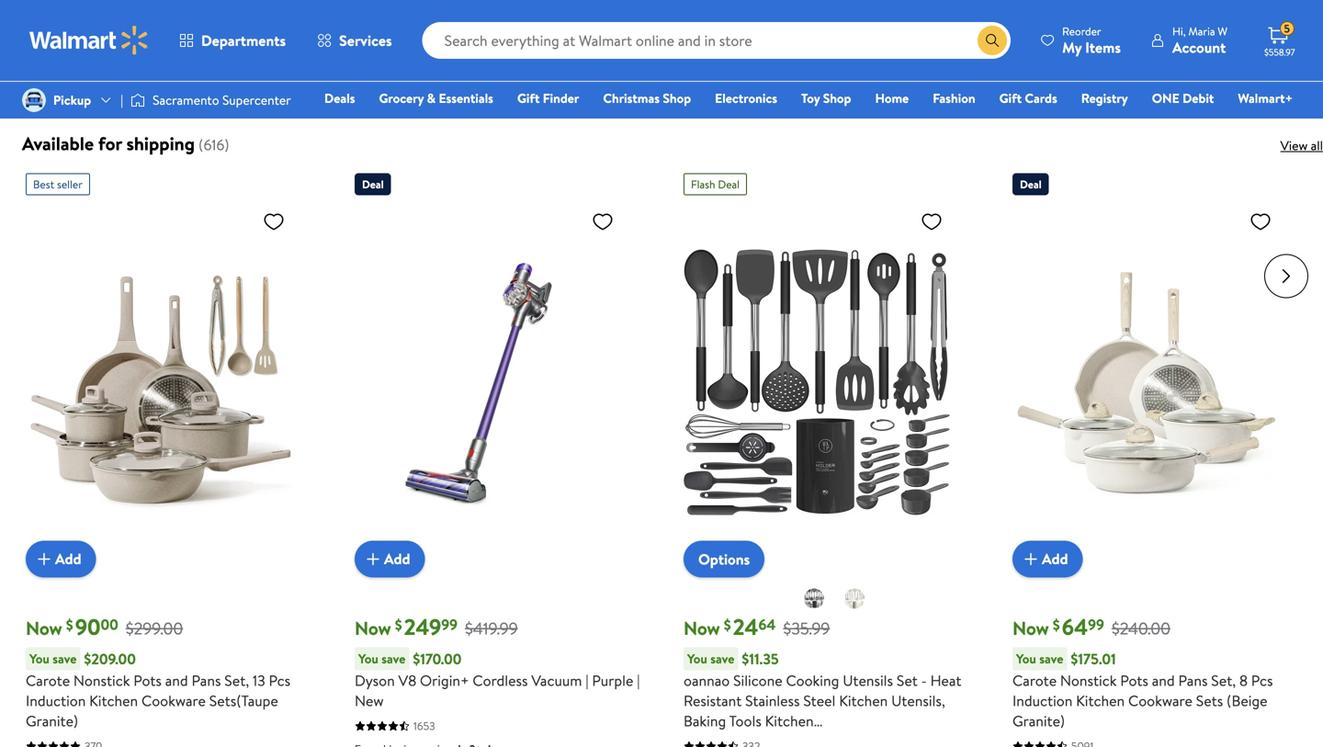Task type: vqa. For each thing, say whether or not it's contained in the screenshot.
 Icon to the middle
no



Task type: locate. For each thing, give the bounding box(es) containing it.
pcs right 8
[[1252, 671, 1274, 691]]

reorder
[[1063, 23, 1102, 39]]

add for 249
[[384, 549, 411, 569]]

99
[[442, 614, 458, 635], [1089, 614, 1105, 635]]

2 horizontal spatial add to cart image
[[1020, 548, 1043, 570]]

2 nonstick from the left
[[1061, 671, 1117, 691]]

essentials
[[439, 89, 494, 107]]

 image
[[22, 88, 46, 112]]

4 you from the left
[[1017, 650, 1037, 668]]

granite) inside you save $175.01 carote nonstick pots and pans set, 8 pcs induction kitchen cookware sets (beige granite)
[[1013, 711, 1066, 731]]

0 horizontal spatial shop
[[663, 89, 691, 107]]

64 up the $175.01
[[1063, 612, 1089, 643]]

product group
[[26, 166, 329, 747], [355, 166, 658, 747], [684, 166, 1030, 747], [1013, 166, 1316, 747]]

2 now from the left
[[355, 615, 391, 641]]

2 cookware from the left
[[1129, 691, 1193, 711]]

$240.00
[[1112, 617, 1171, 640]]

shop for christmas shop
[[663, 89, 691, 107]]

nonstick inside you save $175.01 carote nonstick pots and pans set, 8 pcs induction kitchen cookware sets (beige granite)
[[1061, 671, 1117, 691]]

2 set, from the left
[[1212, 671, 1237, 691]]

1 carote from the left
[[26, 671, 70, 691]]

you up oannao
[[688, 650, 708, 668]]

2 horizontal spatial add
[[1043, 549, 1069, 569]]

3 you from the left
[[688, 650, 708, 668]]

now inside now $ 249 99 $419.99
[[355, 615, 391, 641]]

0 horizontal spatial carote
[[26, 671, 70, 691]]

deal
[[362, 176, 384, 192], [718, 176, 740, 192], [1020, 176, 1042, 192]]

$ inside now $ 249 99 $419.99
[[395, 615, 402, 635]]

and left 'sets'
[[1153, 671, 1175, 691]]

maria
[[1189, 23, 1216, 39]]

cookware left 'sets'
[[1129, 691, 1193, 711]]

add up now $ 64 99 $240.00 at the right bottom
[[1043, 549, 1069, 569]]

2 horizontal spatial add button
[[1013, 541, 1083, 578]]

cards
[[1025, 89, 1058, 107]]

add
[[55, 549, 81, 569], [384, 549, 411, 569], [1043, 549, 1069, 569]]

99 inside now $ 249 99 $419.99
[[442, 614, 458, 635]]

set, left 13 in the bottom left of the page
[[225, 671, 249, 691]]

cookware inside you save $175.01 carote nonstick pots and pans set, 8 pcs induction kitchen cookware sets (beige granite)
[[1129, 691, 1193, 711]]

sets(taupe
[[209, 691, 278, 711]]

$ left 24
[[724, 615, 732, 635]]

1 cookware from the left
[[142, 691, 206, 711]]

2 gift from the left
[[1000, 89, 1022, 107]]

set, inside you save $209.00 carote nonstick pots and pans set, 13 pcs induction kitchen cookware sets(taupe granite)
[[225, 671, 249, 691]]

1 horizontal spatial add
[[384, 549, 411, 569]]

pans inside you save $175.01 carote nonstick pots and pans set, 8 pcs induction kitchen cookware sets (beige granite)
[[1179, 671, 1208, 691]]

0 horizontal spatial and
[[165, 671, 188, 691]]

5
[[1285, 21, 1291, 37]]

flash
[[691, 176, 716, 192]]

1 horizontal spatial induction
[[1013, 691, 1073, 711]]

now $ 249 99 $419.99
[[355, 612, 518, 643]]

0 horizontal spatial set,
[[225, 671, 249, 691]]

deal down gift cards link
[[1020, 176, 1042, 192]]

and inside you save $209.00 carote nonstick pots and pans set, 13 pcs induction kitchen cookware sets(taupe granite)
[[165, 671, 188, 691]]

you for $175.01
[[1017, 650, 1037, 668]]

set
[[897, 671, 918, 691]]

now $ 90 00 $299.00
[[26, 612, 183, 643]]

carote inside you save $175.01 carote nonstick pots and pans set, 8 pcs induction kitchen cookware sets (beige granite)
[[1013, 671, 1057, 691]]

now inside now $ 64 99 $240.00
[[1013, 615, 1050, 641]]

deal for 249
[[362, 176, 384, 192]]

add for 90
[[55, 549, 81, 569]]

pcs
[[269, 671, 291, 691], [1252, 671, 1274, 691]]

pans left 8
[[1179, 671, 1208, 691]]

$ for 90
[[66, 615, 73, 635]]

24
[[733, 612, 759, 643]]

add button for 64
[[1013, 541, 1083, 578]]

3 deal from the left
[[1020, 176, 1042, 192]]

gift cards
[[1000, 89, 1058, 107]]

1 99 from the left
[[442, 614, 458, 635]]

3 product group from the left
[[684, 166, 1030, 747]]

4 product group from the left
[[1013, 166, 1316, 747]]

4 save from the left
[[1040, 650, 1064, 668]]

searched
[[187, 37, 301, 78]]

1 horizontal spatial and
[[1153, 671, 1175, 691]]

induction down the $209.00
[[26, 691, 86, 711]]

| left purple
[[586, 671, 589, 691]]

you inside you save $170.00 dyson v8 origin+ cordless vacuum | purple | new
[[359, 650, 379, 668]]

2 and from the left
[[1153, 671, 1175, 691]]

1 horizontal spatial granite)
[[1013, 711, 1066, 731]]

cordless
[[473, 671, 528, 691]]

nonstick
[[73, 671, 130, 691], [1061, 671, 1117, 691]]

0 horizontal spatial granite)
[[26, 711, 78, 731]]

pots down $240.00
[[1121, 671, 1149, 691]]

and down $299.00
[[165, 671, 188, 691]]

0 horizontal spatial 99
[[442, 614, 458, 635]]

kitchen down the $209.00
[[89, 691, 138, 711]]

you
[[29, 650, 50, 668], [359, 650, 379, 668], [688, 650, 708, 668], [1017, 650, 1037, 668]]

save up 'v8'
[[382, 650, 406, 668]]

induction for 64
[[1013, 691, 1073, 711]]

kitchen right 'steel'
[[840, 691, 888, 711]]

1 horizontal spatial gift
[[1000, 89, 1022, 107]]

$ left the 249
[[395, 615, 402, 635]]

add button
[[26, 541, 96, 578], [355, 541, 425, 578], [1013, 541, 1083, 578]]

2 add button from the left
[[355, 541, 425, 578]]

$558.97
[[1265, 46, 1296, 58]]

save for $11.35
[[711, 650, 735, 668]]

save down 90
[[53, 650, 77, 668]]

gray image
[[803, 588, 826, 610]]

1 deal from the left
[[362, 176, 384, 192]]

3 now from the left
[[684, 615, 721, 641]]

2 horizontal spatial deal
[[1020, 176, 1042, 192]]

you up dyson
[[359, 650, 379, 668]]

pickup
[[53, 91, 91, 109]]

christmas shop
[[603, 89, 691, 107]]

and inside you save $175.01 carote nonstick pots and pans set, 8 pcs induction kitchen cookware sets (beige granite)
[[1153, 671, 1175, 691]]

1 horizontal spatial shop
[[823, 89, 852, 107]]

your
[[594, 37, 650, 78]]

cookware for 90
[[142, 691, 206, 711]]

save inside you save $170.00 dyson v8 origin+ cordless vacuum | purple | new
[[382, 650, 406, 668]]

1 save from the left
[[53, 650, 77, 668]]

order
[[751, 37, 821, 78]]

$ left 90
[[66, 615, 73, 635]]

add button up 90
[[26, 541, 96, 578]]

add button up the 249
[[355, 541, 425, 578]]

3 $ from the left
[[724, 615, 732, 635]]

induction inside you save $175.01 carote nonstick pots and pans set, 8 pcs induction kitchen cookware sets (beige granite)
[[1013, 691, 1073, 711]]

add button up now $ 64 99 $240.00 at the right bottom
[[1013, 541, 1083, 578]]

gift finder
[[518, 89, 579, 107]]

4 $ from the left
[[1053, 615, 1061, 635]]

gift
[[518, 89, 540, 107], [1000, 89, 1022, 107]]

1 add button from the left
[[26, 541, 96, 578]]

save inside you save $175.01 carote nonstick pots and pans set, 8 pcs induction kitchen cookware sets (beige granite)
[[1040, 650, 1064, 668]]

1 horizontal spatial add to cart image
[[362, 548, 384, 570]]

pots inside you save $175.01 carote nonstick pots and pans set, 8 pcs induction kitchen cookware sets (beige granite)
[[1121, 671, 1149, 691]]

0 horizontal spatial pcs
[[269, 671, 291, 691]]

for left is
[[309, 37, 347, 78]]

| right purple
[[637, 671, 640, 691]]

0 horizontal spatial add to cart image
[[33, 548, 55, 570]]

0 horizontal spatial for
[[98, 130, 122, 156]]

carote inside you save $209.00 carote nonstick pots and pans set, 13 pcs induction kitchen cookware sets(taupe granite)
[[26, 671, 70, 691]]

1 horizontal spatial nonstick
[[1061, 671, 1117, 691]]

you inside you save $209.00 carote nonstick pots and pans set, 13 pcs induction kitchen cookware sets(taupe granite)
[[29, 650, 50, 668]]

2 you from the left
[[359, 650, 379, 668]]

 image
[[131, 91, 145, 109]]

options
[[699, 549, 750, 569]]

shop right christmas at the top left of the page
[[663, 89, 691, 107]]

3 add to cart image from the left
[[1020, 548, 1043, 570]]

you inside you save $175.01 carote nonstick pots and pans set, 8 pcs induction kitchen cookware sets (beige granite)
[[1017, 650, 1037, 668]]

deal down grocery
[[362, 176, 384, 192]]

nonstick down the $209.00
[[73, 671, 130, 691]]

pots inside you save $209.00 carote nonstick pots and pans set, 13 pcs induction kitchen cookware sets(taupe granite)
[[134, 671, 162, 691]]

available for shipping (616)
[[22, 130, 229, 156]]

99 for 249
[[442, 614, 458, 635]]

0 horizontal spatial deal
[[362, 176, 384, 192]]

now inside now $ 90 00 $299.00
[[26, 615, 62, 641]]

1 horizontal spatial deal
[[718, 176, 740, 192]]

save up oannao
[[711, 650, 735, 668]]

$ for 64
[[1053, 615, 1061, 635]]

sacramento
[[153, 91, 219, 109]]

item
[[68, 37, 127, 78]]

set, inside you save $175.01 carote nonstick pots and pans set, 8 pcs induction kitchen cookware sets (beige granite)
[[1212, 671, 1237, 691]]

0 horizontal spatial |
[[121, 91, 123, 109]]

dyson
[[355, 671, 395, 691]]

granite)
[[26, 711, 78, 731], [1013, 711, 1066, 731]]

1 horizontal spatial pcs
[[1252, 671, 1274, 691]]

2 granite) from the left
[[1013, 711, 1066, 731]]

induction down the $175.01
[[1013, 691, 1073, 711]]

2 induction from the left
[[1013, 691, 1073, 711]]

departments button
[[164, 18, 302, 63]]

1 product group from the left
[[26, 166, 329, 747]]

0 horizontal spatial add
[[55, 549, 81, 569]]

carote down now $ 90 00 $299.00
[[26, 671, 70, 691]]

1 induction from the left
[[26, 691, 86, 711]]

nonstick inside you save $209.00 carote nonstick pots and pans set, 13 pcs induction kitchen cookware sets(taupe granite)
[[73, 671, 130, 691]]

pots for 90
[[134, 671, 162, 691]]

set, for 90
[[225, 671, 249, 691]]

$ for 24
[[724, 615, 732, 635]]

induction inside you save $209.00 carote nonstick pots and pans set, 13 pcs induction kitchen cookware sets(taupe granite)
[[26, 691, 86, 711]]

for up finder on the left of the page
[[549, 37, 587, 78]]

|
[[121, 91, 123, 109], [586, 671, 589, 691], [637, 671, 640, 691]]

2 pans from the left
[[1179, 671, 1208, 691]]

64 up $11.35
[[759, 614, 776, 635]]

1 granite) from the left
[[26, 711, 78, 731]]

0 horizontal spatial gift
[[518, 89, 540, 107]]

kitchen down the $175.01
[[1077, 691, 1125, 711]]

pcs inside you save $209.00 carote nonstick pots and pans set, 13 pcs induction kitchen cookware sets(taupe granite)
[[269, 671, 291, 691]]

| up available for shipping (616)
[[121, 91, 123, 109]]

$
[[66, 615, 73, 635], [395, 615, 402, 635], [724, 615, 732, 635], [1053, 615, 1061, 635]]

2 product group from the left
[[355, 166, 658, 747]]

cookware inside you save $209.00 carote nonstick pots and pans set, 13 pcs induction kitchen cookware sets(taupe granite)
[[142, 691, 206, 711]]

2 add to cart image from the left
[[362, 548, 384, 570]]

pans
[[192, 671, 221, 691], [1179, 671, 1208, 691]]

best seller
[[33, 176, 83, 192]]

pans inside you save $209.00 carote nonstick pots and pans set, 13 pcs induction kitchen cookware sets(taupe granite)
[[192, 671, 221, 691]]

8
[[1240, 671, 1248, 691]]

you left the $175.01
[[1017, 650, 1037, 668]]

2 pcs from the left
[[1252, 671, 1274, 691]]

add to favorites list, dyson v8 origin+ cordless vacuum | purple | new image
[[592, 210, 614, 233]]

w
[[1218, 23, 1228, 39]]

save left the $175.01
[[1040, 650, 1064, 668]]

1 you from the left
[[29, 650, 50, 668]]

1 gift from the left
[[518, 89, 540, 107]]

2 add from the left
[[384, 549, 411, 569]]

walmart image
[[29, 26, 149, 55]]

nonstick down the $175.01
[[1061, 671, 1117, 691]]

for left 'shipping'
[[98, 130, 122, 156]]

now for 24
[[684, 615, 721, 641]]

set, left 8
[[1212, 671, 1237, 691]]

99 up $170.00
[[442, 614, 458, 635]]

4 now from the left
[[1013, 615, 1050, 641]]

99 inside now $ 64 99 $240.00
[[1089, 614, 1105, 635]]

$ left $240.00
[[1053, 615, 1061, 635]]

induction
[[26, 691, 86, 711], [1013, 691, 1073, 711]]

for
[[309, 37, 347, 78], [549, 37, 587, 78], [98, 130, 122, 156]]

0 horizontal spatial 64
[[759, 614, 776, 635]]

you for $170.00
[[359, 650, 379, 668]]

now inside the now $ 24 64 $35.99
[[684, 615, 721, 641]]

add up the 249
[[384, 549, 411, 569]]

0 horizontal spatial induction
[[26, 691, 86, 711]]

99 for 64
[[1089, 614, 1105, 635]]

set,
[[225, 671, 249, 691], [1212, 671, 1237, 691]]

2 save from the left
[[382, 650, 406, 668]]

1 $ from the left
[[66, 615, 73, 635]]

99 up the $175.01
[[1089, 614, 1105, 635]]

add up 90
[[55, 549, 81, 569]]

2 $ from the left
[[395, 615, 402, 635]]

2 pots from the left
[[1121, 671, 1149, 691]]

departments
[[201, 30, 286, 51]]

2 shop from the left
[[823, 89, 852, 107]]

pots down the $209.00
[[134, 671, 162, 691]]

the
[[15, 37, 61, 78]]

1 nonstick from the left
[[73, 671, 130, 691]]

1 shop from the left
[[663, 89, 691, 107]]

1 horizontal spatial for
[[309, 37, 347, 78]]

cookware
[[142, 691, 206, 711], [1129, 691, 1193, 711]]

1 and from the left
[[165, 671, 188, 691]]

now
[[26, 615, 62, 641], [355, 615, 391, 641], [684, 615, 721, 641], [1013, 615, 1050, 641]]

3 save from the left
[[711, 650, 735, 668]]

deal right flash
[[718, 176, 740, 192]]

cookware left sets(taupe
[[142, 691, 206, 711]]

1 horizontal spatial 99
[[1089, 614, 1105, 635]]

next slide for available for shipping list image
[[1265, 254, 1309, 298]]

save for $175.01
[[1040, 650, 1064, 668]]

save for $209.00
[[53, 650, 77, 668]]

deals link
[[316, 88, 364, 108]]

gift for gift cards
[[1000, 89, 1022, 107]]

gift left finder on the left of the page
[[518, 89, 540, 107]]

carote down now $ 64 99 $240.00 at the right bottom
[[1013, 671, 1057, 691]]

save
[[53, 650, 77, 668], [382, 650, 406, 668], [711, 650, 735, 668], [1040, 650, 1064, 668]]

1 horizontal spatial pots
[[1121, 671, 1149, 691]]

pcs for 90
[[269, 671, 291, 691]]

1 pans from the left
[[192, 671, 221, 691]]

save inside you save $209.00 carote nonstick pots and pans set, 13 pcs induction kitchen cookware sets(taupe granite)
[[53, 650, 77, 668]]

pcs inside you save $175.01 carote nonstick pots and pans set, 8 pcs induction kitchen cookware sets (beige granite)
[[1252, 671, 1274, 691]]

1 now from the left
[[26, 615, 62, 641]]

add to cart image
[[33, 548, 55, 570], [362, 548, 384, 570], [1020, 548, 1043, 570]]

search icon image
[[986, 33, 1000, 48]]

3 add button from the left
[[1013, 541, 1083, 578]]

1 set, from the left
[[225, 671, 249, 691]]

kitchen inside you save $175.01 carote nonstick pots and pans set, 8 pcs induction kitchen cookware sets (beige granite)
[[1077, 691, 1125, 711]]

electronics
[[715, 89, 778, 107]]

pots
[[134, 671, 162, 691], [1121, 671, 1149, 691]]

2 horizontal spatial |
[[637, 671, 640, 691]]

1 horizontal spatial cookware
[[1129, 691, 1193, 711]]

gift left the cards
[[1000, 89, 1022, 107]]

you left the $209.00
[[29, 650, 50, 668]]

add for 64
[[1043, 549, 1069, 569]]

0 horizontal spatial pans
[[192, 671, 221, 691]]

you inside 'you save $11.35 oannao silicone cooking utensils set - heat resistant stainless steel kitchen utensils, baking tools kitchen gadgets,turner,tongs,spatula,spoon,brush,whisk,n'
[[688, 650, 708, 668]]

add to cart image for 90
[[33, 548, 55, 570]]

2 99 from the left
[[1089, 614, 1105, 635]]

1 pots from the left
[[134, 671, 162, 691]]

0 horizontal spatial add button
[[26, 541, 96, 578]]

deal for 64
[[1020, 176, 1042, 192]]

0 horizontal spatial cookware
[[142, 691, 206, 711]]

0 horizontal spatial nonstick
[[73, 671, 130, 691]]

all
[[1312, 136, 1324, 154]]

pans left 13 in the bottom left of the page
[[192, 671, 221, 691]]

$ inside now $ 90 00 $299.00
[[66, 615, 73, 635]]

1 add from the left
[[55, 549, 81, 569]]

now for 64
[[1013, 615, 1050, 641]]

3 add from the left
[[1043, 549, 1069, 569]]

$ inside now $ 64 99 $240.00
[[1053, 615, 1061, 635]]

2 carote from the left
[[1013, 671, 1057, 691]]

shop right toy
[[823, 89, 852, 107]]

pcs right 13 in the bottom left of the page
[[269, 671, 291, 691]]

save inside 'you save $11.35 oannao silicone cooking utensils set - heat resistant stainless steel kitchen utensils, baking tools kitchen gadgets,turner,tongs,spatula,spoon,brush,whisk,n'
[[711, 650, 735, 668]]

pans for 90
[[192, 671, 221, 691]]

1 horizontal spatial pans
[[1179, 671, 1208, 691]]

0 horizontal spatial pots
[[134, 671, 162, 691]]

1 horizontal spatial carote
[[1013, 671, 1057, 691]]

you for $209.00
[[29, 650, 50, 668]]

1 horizontal spatial set,
[[1212, 671, 1237, 691]]

now for 90
[[26, 615, 62, 641]]

1 horizontal spatial add button
[[355, 541, 425, 578]]

1 pcs from the left
[[269, 671, 291, 691]]

1 add to cart image from the left
[[33, 548, 55, 570]]

$ inside the now $ 24 64 $35.99
[[724, 615, 732, 635]]

gift for gift finder
[[518, 89, 540, 107]]



Task type: describe. For each thing, give the bounding box(es) containing it.
hi,
[[1173, 23, 1186, 39]]

reorder my items
[[1063, 23, 1122, 57]]

stainless
[[746, 691, 800, 711]]

utensils,
[[892, 691, 946, 711]]

heat
[[931, 671, 962, 691]]

save for $170.00
[[382, 650, 406, 668]]

pans for 64
[[1179, 671, 1208, 691]]

you save $170.00 dyson v8 origin+ cordless vacuum | purple | new
[[355, 649, 640, 711]]

$35.99
[[784, 617, 831, 640]]

view all
[[1281, 136, 1324, 154]]

cooking
[[786, 671, 840, 691]]

christmas shop link
[[595, 88, 700, 108]]

you save $209.00 carote nonstick pots and pans set, 13 pcs induction kitchen cookware sets(taupe granite)
[[26, 649, 291, 731]]

-
[[922, 671, 927, 691]]

gift finder link
[[509, 88, 588, 108]]

1653
[[414, 718, 435, 734]]

add button for 90
[[26, 541, 96, 578]]

finder
[[543, 89, 579, 107]]

hi, maria w account
[[1173, 23, 1228, 57]]

shop for toy shop
[[823, 89, 852, 107]]

origin+
[[420, 671, 469, 691]]

shipping
[[126, 130, 195, 156]]

&
[[427, 89, 436, 107]]

debit
[[1183, 89, 1215, 107]]

carote nonstick pots and pans set, 13 pcs induction kitchen cookware sets(taupe granite) image
[[26, 203, 292, 563]]

you save $11.35 oannao silicone cooking utensils set - heat resistant stainless steel kitchen utensils, baking tools kitchen gadgets,turner,tongs,spatula,spoon,brush,whisk,n
[[684, 649, 1030, 747]]

granite) inside you save $209.00 carote nonstick pots and pans set, 13 pcs induction kitchen cookware sets(taupe granite)
[[26, 711, 78, 731]]

services button
[[302, 18, 408, 63]]

oannao
[[684, 671, 730, 691]]

pots for 64
[[1121, 671, 1149, 691]]

and for 64
[[1153, 671, 1175, 691]]

sacramento supercenter
[[153, 91, 291, 109]]

gift cards link
[[992, 88, 1066, 108]]

set, for 64
[[1212, 671, 1237, 691]]

electronics link
[[707, 88, 786, 108]]

now for 249
[[355, 615, 391, 641]]

home link
[[867, 88, 918, 108]]

kitchen inside you save $209.00 carote nonstick pots and pans set, 13 pcs induction kitchen cookware sets(taupe granite)
[[89, 691, 138, 711]]

nonstick for 90
[[73, 671, 130, 691]]

and for 90
[[165, 671, 188, 691]]

utensils
[[843, 671, 894, 691]]

services
[[339, 30, 392, 51]]

product group containing 249
[[355, 166, 658, 747]]

seller
[[57, 176, 83, 192]]

silicone
[[734, 671, 783, 691]]

$299.00
[[126, 617, 183, 640]]

2 deal from the left
[[718, 176, 740, 192]]

available
[[431, 37, 541, 78]]

v8
[[399, 671, 417, 691]]

walmart+
[[1239, 89, 1293, 107]]

Walmart Site-Wide search field
[[423, 22, 1011, 59]]

carote for 64
[[1013, 671, 1057, 691]]

supercenter
[[222, 91, 291, 109]]

add to favorites list, carote nonstick pots and pans set, 13 pcs induction kitchen cookware sets(taupe granite) image
[[263, 210, 285, 233]]

product group containing 24
[[684, 166, 1030, 747]]

now $ 64 99 $240.00
[[1013, 612, 1171, 643]]

64 inside the now $ 24 64 $35.99
[[759, 614, 776, 635]]

00
[[101, 614, 118, 635]]

not
[[380, 37, 424, 78]]

tools
[[730, 711, 762, 731]]

one
[[1153, 89, 1180, 107]]

dyson v8 origin+ cordless vacuum | purple | new image
[[355, 203, 621, 563]]

13
[[253, 671, 265, 691]]

items
[[1086, 37, 1122, 57]]

toy shop
[[802, 89, 852, 107]]

you save $175.01 carote nonstick pots and pans set, 8 pcs induction kitchen cookware sets (beige granite)
[[1013, 649, 1274, 731]]

add to cart image for 249
[[362, 548, 384, 570]]

product group containing 90
[[26, 166, 329, 747]]

the item you searched for is not available for your pickup order
[[15, 37, 821, 78]]

cookware for 64
[[1129, 691, 1193, 711]]

view all link
[[1281, 136, 1324, 154]]

my
[[1063, 37, 1082, 57]]

oannao silicone cooking utensils set - heat resistant stainless steel kitchen utensils, baking tools kitchen gadgets,turner,tongs,spatula,spoon,brush,whisk,non-stick friendly, dishwasher safe (grey) image
[[684, 203, 951, 563]]

1 horizontal spatial |
[[586, 671, 589, 691]]

carote for 90
[[26, 671, 70, 691]]

vacuum
[[532, 671, 582, 691]]

toy
[[802, 89, 820, 107]]

one debit
[[1153, 89, 1215, 107]]

one debit link
[[1144, 88, 1223, 108]]

add to favorites list, carote nonstick pots and pans set, 8 pcs induction kitchen cookware sets (beige granite) image
[[1250, 210, 1272, 233]]

view
[[1281, 136, 1309, 154]]

grocery & essentials
[[379, 89, 494, 107]]

baking
[[684, 711, 726, 731]]

1 horizontal spatial 64
[[1063, 612, 1089, 643]]

product group containing 64
[[1013, 166, 1316, 747]]

you for $11.35
[[688, 650, 708, 668]]

add button for 249
[[355, 541, 425, 578]]

best
[[33, 176, 54, 192]]

add to favorites list, oannao silicone cooking utensils set - heat resistant stainless steel kitchen utensils, baking tools kitchen gadgets,turner,tongs,spatula,spoon,brush,whisk,non-stick friendly, dishwasher safe (grey) image
[[921, 210, 943, 233]]

$170.00
[[413, 649, 462, 669]]

nonstick for 64
[[1061, 671, 1117, 691]]

2 horizontal spatial for
[[549, 37, 587, 78]]

carote nonstick pots and pans set, 8 pcs induction kitchen cookware sets (beige granite) image
[[1013, 203, 1280, 563]]

deals
[[325, 89, 355, 107]]

walmart+ link
[[1230, 88, 1302, 108]]

khaki image
[[844, 588, 866, 610]]

kitchen right tools on the right of the page
[[765, 711, 814, 731]]

options link
[[684, 541, 765, 578]]

you
[[134, 37, 180, 78]]

new
[[355, 691, 384, 711]]

flash deal
[[691, 176, 740, 192]]

available
[[22, 130, 94, 156]]

induction for 90
[[26, 691, 86, 711]]

christmas
[[603, 89, 660, 107]]

registry link
[[1074, 88, 1137, 108]]

90
[[75, 612, 101, 643]]

grocery
[[379, 89, 424, 107]]

$175.01
[[1071, 649, 1117, 669]]

account
[[1173, 37, 1227, 57]]

$ for 249
[[395, 615, 402, 635]]

$11.35
[[742, 649, 779, 669]]

Search search field
[[423, 22, 1011, 59]]

home
[[876, 89, 909, 107]]

add to cart image for 64
[[1020, 548, 1043, 570]]

249
[[404, 612, 442, 643]]

(616)
[[199, 135, 229, 155]]

registry
[[1082, 89, 1129, 107]]

pcs for 64
[[1252, 671, 1274, 691]]

sets
[[1197, 691, 1224, 711]]

purple
[[592, 671, 634, 691]]

$209.00
[[84, 649, 136, 669]]

fashion link
[[925, 88, 984, 108]]



